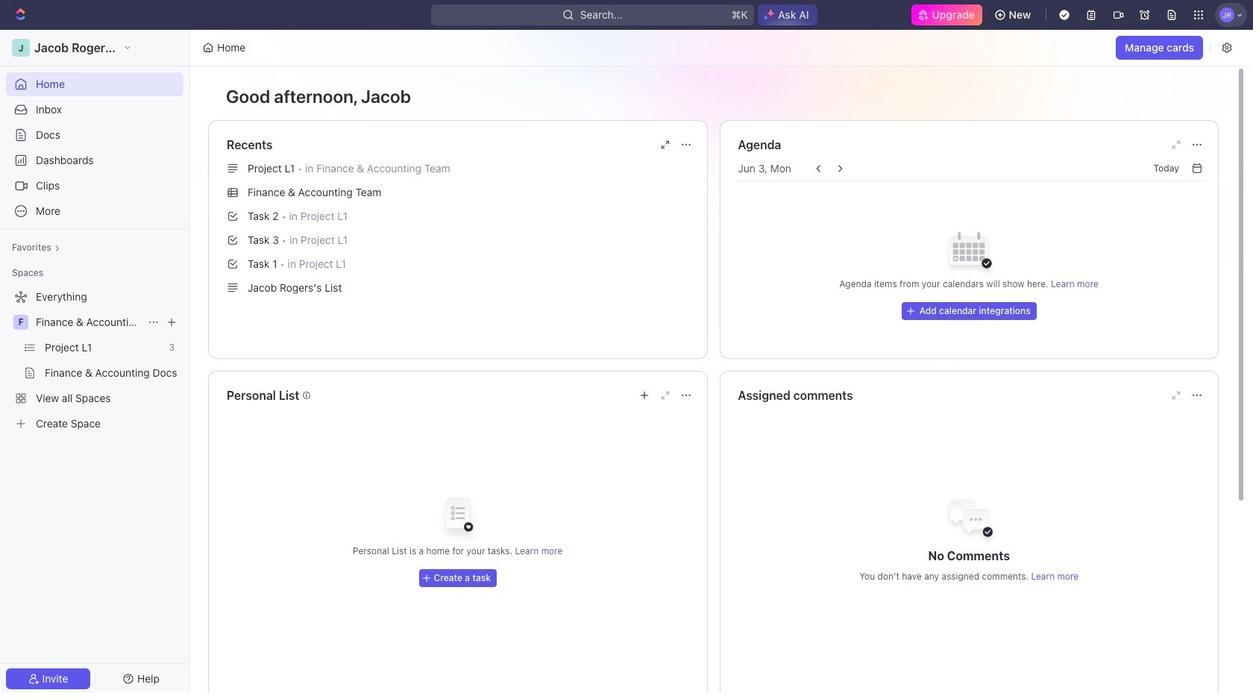 Task type: vqa. For each thing, say whether or not it's contained in the screenshot.
Finance & Accounting Team, , Element
yes



Task type: describe. For each thing, give the bounding box(es) containing it.
sidebar navigation
[[0, 30, 193, 693]]



Task type: locate. For each thing, give the bounding box(es) containing it.
tree inside the sidebar navigation
[[6, 285, 184, 436]]

jacob rogers's workspace, , element
[[12, 39, 30, 57]]

tree
[[6, 285, 184, 436]]

finance & accounting team, , element
[[13, 315, 28, 330]]



